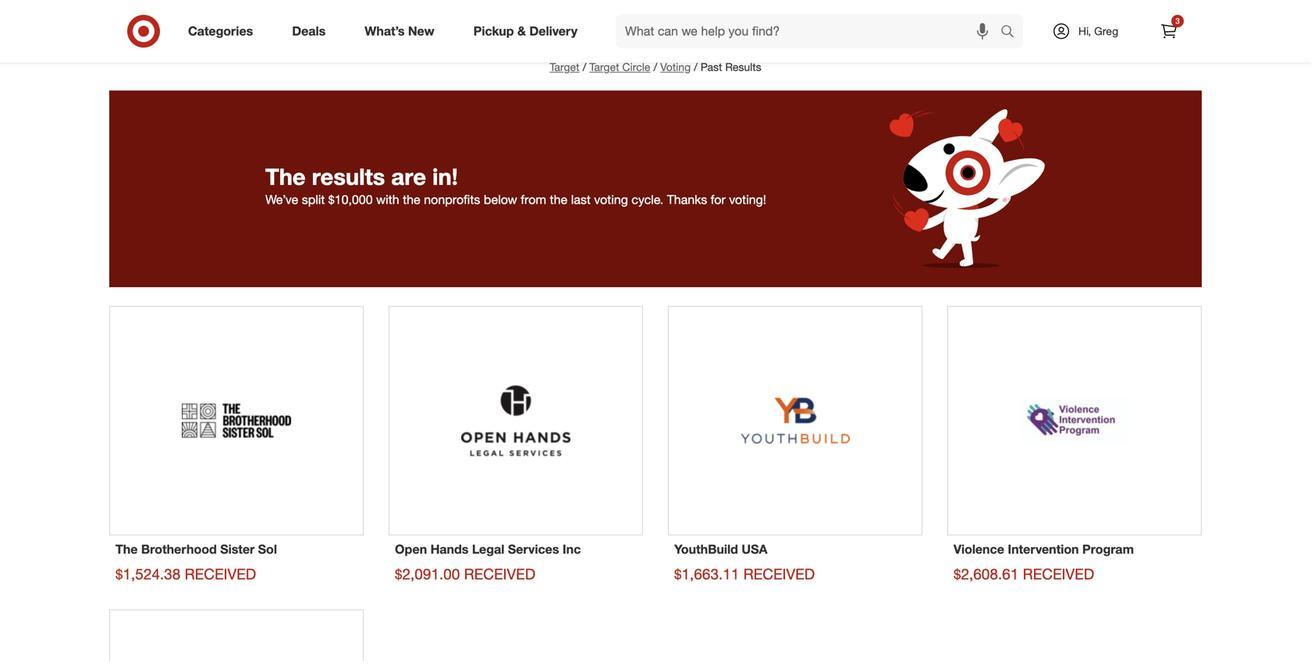 Task type: locate. For each thing, give the bounding box(es) containing it.
hi,
[[1079, 24, 1091, 38]]

the inside the results are in! we've split $10,000 with the nonprofits below from the last voting cycle. thanks for voting!
[[265, 163, 306, 190]]

1 / from the left
[[583, 60, 586, 74]]

/ left the past
[[694, 60, 698, 74]]

received down usa
[[744, 565, 815, 583]]

below
[[484, 192, 517, 207]]

$2,091.00
[[395, 565, 460, 583]]

2 received from the left
[[464, 565, 536, 583]]

4 received from the left
[[1023, 565, 1094, 583]]

received down sister
[[185, 565, 256, 583]]

received for $2,091.00 received
[[464, 565, 536, 583]]

$2,608.61 received
[[954, 565, 1094, 583]]

intervention
[[1008, 542, 1079, 557]]

1 horizontal spatial the
[[550, 192, 568, 207]]

target
[[550, 60, 580, 74], [590, 60, 619, 74]]

the for brotherhood
[[116, 542, 138, 557]]

youthbuild
[[674, 542, 738, 557]]

1 horizontal spatial target
[[590, 60, 619, 74]]

target down the delivery
[[550, 60, 580, 74]]

0 horizontal spatial /
[[583, 60, 586, 74]]

the
[[265, 163, 306, 190], [116, 542, 138, 557]]

0 horizontal spatial target
[[550, 60, 580, 74]]

hi, greg
[[1079, 24, 1119, 38]]

1 target from the left
[[550, 60, 580, 74]]

3 received from the left
[[744, 565, 815, 583]]

$1,524.38 received
[[116, 565, 256, 583]]

program
[[1083, 542, 1134, 557]]

2 horizontal spatial /
[[694, 60, 698, 74]]

inc
[[563, 542, 581, 557]]

0 horizontal spatial the
[[403, 192, 421, 207]]

past
[[701, 60, 722, 74]]

youthbuild usa image
[[741, 366, 850, 475]]

the results are in! we've split $10,000 with the nonprofits below from the last voting cycle. thanks for voting!
[[265, 163, 766, 207]]

thanks
[[667, 192, 707, 207]]

0 horizontal spatial the
[[116, 542, 138, 557]]

/
[[583, 60, 586, 74], [654, 60, 657, 74], [694, 60, 698, 74]]

1 horizontal spatial /
[[654, 60, 657, 74]]

violence
[[954, 542, 1005, 557]]

search button
[[994, 14, 1031, 52]]

1 horizontal spatial the
[[265, 163, 306, 190]]

1 received from the left
[[185, 565, 256, 583]]

hands
[[431, 542, 469, 557]]

the for results
[[265, 163, 306, 190]]

open hands legal services inc image
[[461, 366, 571, 475]]

0 vertical spatial the
[[265, 163, 306, 190]]

1 the from the left
[[403, 192, 421, 207]]

target circle link
[[590, 59, 651, 75]]

search
[[994, 25, 1031, 40]]

the down are
[[403, 192, 421, 207]]

pickup
[[474, 23, 514, 39]]

the up we've
[[265, 163, 306, 190]]

received down violence intervention program
[[1023, 565, 1094, 583]]

the up $1,524.38
[[116, 542, 138, 557]]

the left last at the left top
[[550, 192, 568, 207]]

legal
[[472, 542, 505, 557]]

received
[[185, 565, 256, 583], [464, 565, 536, 583], [744, 565, 815, 583], [1023, 565, 1094, 583]]

the
[[403, 192, 421, 207], [550, 192, 568, 207]]

target left circle
[[590, 60, 619, 74]]

1 vertical spatial the
[[116, 542, 138, 557]]

categories
[[188, 23, 253, 39]]

/ right circle
[[654, 60, 657, 74]]

2 the from the left
[[550, 192, 568, 207]]

circle
[[622, 60, 651, 74]]

target circle button
[[590, 59, 651, 75]]

target link
[[550, 60, 580, 74]]

received down legal
[[464, 565, 536, 583]]

greg
[[1094, 24, 1119, 38]]

/ right target link
[[583, 60, 586, 74]]



Task type: describe. For each thing, give the bounding box(es) containing it.
voting link
[[660, 59, 691, 75]]

received for $2,608.61 received
[[1023, 565, 1094, 583]]

$1,663.11 received
[[674, 565, 815, 583]]

brotherhood
[[141, 542, 217, 557]]

received for $1,524.38 received
[[185, 565, 256, 583]]

deals
[[292, 23, 326, 39]]

3
[[1176, 16, 1180, 26]]

$2,091.00 received
[[395, 565, 536, 583]]

voting
[[660, 60, 691, 74]]

3 / from the left
[[694, 60, 698, 74]]

&
[[518, 23, 526, 39]]

$10,000
[[328, 192, 373, 207]]

nonprofits
[[424, 192, 480, 207]]

for
[[711, 192, 726, 207]]

target circle logo image
[[596, 20, 715, 53]]

pickup & delivery link
[[460, 14, 597, 48]]

violence intervention program image
[[1020, 366, 1130, 475]]

we've
[[265, 192, 298, 207]]

with
[[376, 192, 399, 207]]

open hands legal services inc
[[395, 542, 581, 557]]

services
[[508, 542, 559, 557]]

voting
[[594, 192, 628, 207]]

usa
[[742, 542, 768, 557]]

violence intervention program
[[954, 542, 1134, 557]]

results
[[312, 163, 385, 190]]

2 target from the left
[[590, 60, 619, 74]]

youthbuild usa
[[674, 542, 768, 557]]

$1,663.11
[[674, 565, 739, 583]]

target / target circle / voting / past results
[[550, 60, 762, 74]]

delivery
[[530, 23, 578, 39]]

from
[[521, 192, 546, 207]]

the brotherhood sister sol
[[116, 542, 277, 557]]

what's new
[[365, 23, 435, 39]]

are
[[391, 163, 426, 190]]

$2,608.61
[[954, 565, 1019, 583]]

$1,524.38
[[116, 565, 181, 583]]

split
[[302, 192, 325, 207]]

voting button
[[660, 59, 691, 75]]

open
[[395, 542, 427, 557]]

sister
[[220, 542, 255, 557]]

what's new link
[[351, 14, 454, 48]]

new
[[408, 23, 435, 39]]

voting!
[[729, 192, 766, 207]]

3 link
[[1152, 14, 1186, 48]]

sol
[[258, 542, 277, 557]]

last
[[571, 192, 591, 207]]

What can we help you find? suggestions appear below search field
[[616, 14, 1005, 48]]

2 / from the left
[[654, 60, 657, 74]]

the brotherhood sister sol image
[[182, 366, 291, 475]]

results
[[725, 60, 762, 74]]

pickup & delivery
[[474, 23, 578, 39]]

in!
[[432, 163, 458, 190]]

categories link
[[175, 14, 273, 48]]

what's
[[365, 23, 405, 39]]

deals link
[[279, 14, 345, 48]]

received for $1,663.11 received
[[744, 565, 815, 583]]

cycle.
[[632, 192, 664, 207]]



Task type: vqa. For each thing, say whether or not it's contained in the screenshot.
Categories link
yes



